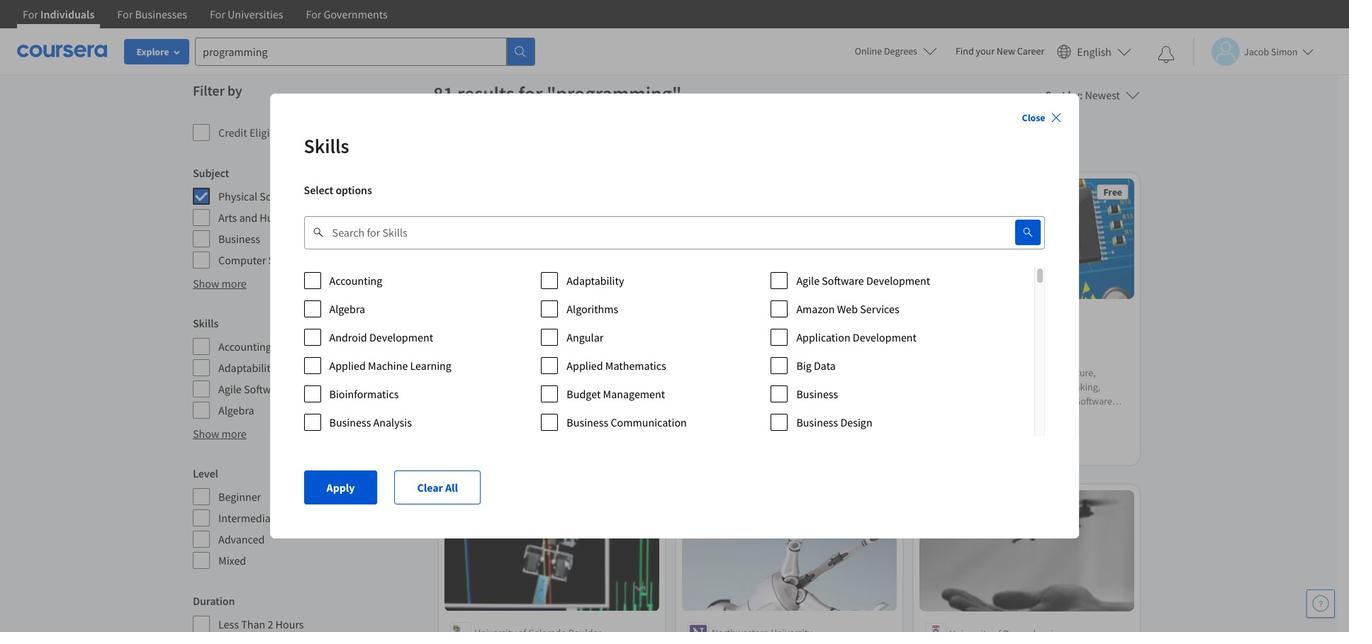 Task type: describe. For each thing, give the bounding box(es) containing it.
science for computer
[[268, 253, 305, 267]]

81 results for "programming"
[[433, 81, 682, 106]]

management
[[603, 387, 665, 401]]

clear
[[417, 481, 443, 495]]

budget management
[[567, 387, 665, 401]]

communication
[[611, 416, 687, 430]]

critical inside computer architecture, computer programming, critical thinking, microarchitecture, problem solving, software architecture, software-defined networking, system software, software engineering
[[1031, 381, 1060, 394]]

computer for architecture
[[926, 339, 974, 354]]

princeton university
[[950, 315, 1034, 328]]

clear all button
[[395, 471, 481, 505]]

critical thinking
[[762, 367, 829, 380]]

development up services
[[867, 274, 931, 288]]

(12 reviews)
[[718, 424, 768, 436]]

credit eligible
[[218, 126, 285, 140]]

find your new career link
[[949, 43, 1052, 60]]

0 vertical spatial critical
[[762, 367, 791, 380]]

machine
[[368, 359, 408, 373]]

duration
[[193, 594, 235, 609]]

agile inside select skills options element
[[797, 274, 820, 288]]

agile software development inside select skills options element
[[797, 274, 931, 288]]

businesses
[[135, 7, 187, 21]]

agile software development inside skills group
[[218, 382, 352, 396]]

subject group
[[193, 165, 425, 270]]

hours
[[276, 618, 304, 632]]

analysis
[[374, 416, 412, 430]]

credit
[[218, 126, 247, 140]]

duke
[[712, 315, 733, 328]]

show for computer science
[[193, 277, 219, 291]]

filter by
[[193, 82, 242, 99]]

development inside skills group
[[288, 382, 352, 396]]

accounting inside select skills options element
[[330, 274, 383, 288]]

mixed
[[218, 554, 246, 568]]

show more for algebra
[[193, 427, 247, 441]]

by for sort
[[1068, 88, 1080, 102]]

defined
[[1021, 410, 1053, 422]]

drones
[[688, 339, 722, 354]]

algebra inside select skills options element
[[330, 302, 365, 316]]

design of transmission line: modelling and performance
[[450, 339, 636, 371]]

governments
[[324, 7, 388, 21]]

find
[[956, 45, 974, 57]]

2 vertical spatial science
[[814, 339, 850, 354]]

computer architecture link
[[926, 338, 1129, 355]]

software inside select skills options element
[[822, 274, 864, 288]]

less
[[218, 618, 239, 632]]

english button
[[1052, 28, 1138, 74]]

sort
[[1046, 88, 1066, 102]]

business for business communication
[[567, 416, 609, 430]]

universities
[[228, 7, 283, 21]]

performance
[[471, 356, 533, 371]]

Search by keyword search field
[[332, 216, 982, 250]]

design of transmission line: modelling and performance link
[[450, 338, 654, 372]]

environmental
[[740, 339, 811, 354]]

:
[[1080, 88, 1083, 102]]

accounting inside skills group
[[218, 340, 272, 354]]

software-
[[981, 410, 1021, 422]]

of
[[485, 339, 495, 354]]

show more for computer science
[[193, 277, 247, 291]]

less than 2 hours
[[218, 618, 304, 632]]

"programming"
[[547, 81, 682, 106]]

banner navigation
[[11, 0, 399, 39]]

design inside select skills options element
[[841, 416, 873, 430]]

thinking
[[793, 367, 829, 380]]

eligible
[[250, 126, 285, 140]]

application
[[797, 330, 851, 345]]

engineering inside subject group
[[319, 189, 376, 204]]

show notifications image
[[1158, 46, 1175, 63]]

skills inside dialog
[[304, 133, 349, 159]]

0 vertical spatial for
[[519, 81, 543, 106]]

modelling
[[589, 339, 636, 354]]

computer for science
[[218, 253, 266, 267]]

for for individuals
[[23, 7, 38, 21]]

select skills options element
[[304, 267, 1046, 437]]

your
[[976, 45, 995, 57]]

university for for
[[735, 315, 777, 328]]

transmission
[[497, 339, 561, 354]]

filter
[[193, 82, 225, 99]]

for for universities
[[210, 7, 225, 21]]

english
[[1078, 44, 1112, 59]]

android
[[330, 330, 367, 345]]

new
[[997, 45, 1016, 57]]

advanced
[[218, 533, 265, 547]]

solving,
[[1041, 395, 1074, 408]]

engineering inside computer architecture, computer programming, critical thinking, microarchitecture, problem solving, software architecture, software-defined networking, system software, software engineering
[[1038, 424, 1088, 436]]

software,
[[958, 424, 997, 436]]

level group
[[193, 465, 425, 570]]

select options
[[304, 183, 372, 197]]

skills dialog
[[270, 94, 1080, 539]]

arts
[[218, 211, 237, 225]]

duration group
[[193, 593, 425, 633]]

sort by : newest
[[1046, 88, 1121, 102]]

more for computer science
[[222, 277, 247, 291]]

bioinformatics
[[330, 387, 399, 401]]

agile inside skills group
[[218, 382, 242, 396]]

and inside design of transmission line: modelling and performance
[[450, 356, 469, 371]]

newest
[[1085, 88, 1121, 102]]

level
[[193, 467, 218, 481]]

(12
[[718, 424, 731, 436]]

adaptability inside select skills options element
[[567, 274, 624, 288]]

computer architecture, computer programming, critical thinking, microarchitecture, problem solving, software architecture, software-defined networking, system software, software engineering
[[926, 367, 1113, 436]]

2
[[268, 618, 273, 632]]

business design
[[797, 416, 873, 430]]



Task type: locate. For each thing, give the bounding box(es) containing it.
mathematics
[[606, 359, 667, 373]]

agile
[[797, 274, 820, 288], [218, 382, 242, 396]]

1 more from the top
[[222, 277, 247, 291]]

physical
[[218, 189, 258, 204]]

for left the governments
[[306, 7, 322, 21]]

for inside drones for environmental science link
[[724, 339, 738, 354]]

university up architecture
[[992, 315, 1034, 328]]

1 horizontal spatial algebra
[[330, 302, 365, 316]]

1 vertical spatial for
[[724, 339, 738, 354]]

0 vertical spatial algebra
[[330, 302, 365, 316]]

princeton
[[950, 315, 990, 328]]

programming,
[[969, 381, 1029, 394]]

1 horizontal spatial for
[[724, 339, 738, 354]]

help center image
[[1313, 596, 1330, 613]]

1 vertical spatial adaptability
[[218, 361, 276, 375]]

thinking,
[[1062, 381, 1101, 394]]

0 horizontal spatial by
[[227, 82, 242, 99]]

applied down android
[[330, 359, 366, 373]]

0 horizontal spatial critical
[[762, 367, 791, 380]]

by right filter at top
[[227, 82, 242, 99]]

0 horizontal spatial architecture,
[[926, 410, 979, 422]]

1 vertical spatial engineering
[[1038, 424, 1088, 436]]

1 vertical spatial and
[[239, 211, 258, 225]]

show more button for computer science
[[193, 275, 247, 292]]

coursera image
[[17, 40, 107, 63]]

than
[[241, 618, 265, 632]]

1 vertical spatial show
[[193, 427, 219, 441]]

adaptability inside skills group
[[218, 361, 276, 375]]

microarchitecture,
[[926, 395, 1001, 408]]

software
[[822, 274, 864, 288], [244, 382, 286, 396], [1076, 395, 1113, 408], [999, 424, 1036, 436]]

0 vertical spatial architecture,
[[1043, 367, 1096, 380]]

business inside subject group
[[218, 232, 260, 246]]

angular
[[567, 330, 604, 345]]

for for governments
[[306, 7, 322, 21]]

show more down computer science
[[193, 277, 247, 291]]

1 horizontal spatial applied
[[567, 359, 603, 373]]

2 show more button from the top
[[193, 426, 247, 443]]

architecture
[[976, 339, 1035, 354]]

clear all
[[417, 481, 458, 495]]

0 horizontal spatial for
[[519, 81, 543, 106]]

development up applied machine learning
[[370, 330, 433, 345]]

2 show from the top
[[193, 427, 219, 441]]

2 horizontal spatial and
[[450, 356, 469, 371]]

show more button down computer science
[[193, 275, 247, 292]]

options
[[336, 183, 372, 197]]

more up beginner
[[222, 427, 247, 441]]

0 vertical spatial more
[[222, 277, 247, 291]]

1 horizontal spatial accounting
[[330, 274, 383, 288]]

more
[[222, 277, 247, 291], [222, 427, 247, 441]]

2 for from the left
[[117, 7, 133, 21]]

0 horizontal spatial adaptability
[[218, 361, 276, 375]]

0 vertical spatial adaptability
[[567, 274, 624, 288]]

business for business design
[[797, 416, 839, 430]]

for universities
[[210, 7, 283, 21]]

adaptability
[[567, 274, 624, 288], [218, 361, 276, 375]]

amazon web services
[[797, 302, 900, 316]]

and left 'performance'
[[450, 356, 469, 371]]

for governments
[[306, 7, 388, 21]]

subject
[[193, 166, 229, 180]]

show more up level
[[193, 427, 247, 441]]

1 applied from the left
[[330, 359, 366, 373]]

show more
[[193, 277, 247, 291], [193, 427, 247, 441]]

business
[[218, 232, 260, 246], [797, 387, 839, 401], [330, 416, 371, 430], [567, 416, 609, 430], [797, 416, 839, 430]]

for left universities
[[210, 7, 225, 21]]

2 vertical spatial and
[[450, 356, 469, 371]]

0 horizontal spatial design
[[450, 339, 483, 354]]

1 vertical spatial agile
[[218, 382, 242, 396]]

81
[[433, 81, 454, 106]]

big data
[[797, 359, 836, 373]]

physical science and engineering
[[218, 189, 376, 204]]

for right 'results'
[[519, 81, 543, 106]]

applied down "line:"
[[567, 359, 603, 373]]

1 horizontal spatial and
[[299, 189, 317, 204]]

university for architecture
[[992, 315, 1034, 328]]

science
[[260, 189, 296, 204], [268, 253, 305, 267], [814, 339, 850, 354]]

critical down environmental
[[762, 367, 791, 380]]

for businesses
[[117, 7, 187, 21]]

and
[[299, 189, 317, 204], [239, 211, 258, 225], [450, 356, 469, 371]]

1 vertical spatial agile software development
[[218, 382, 352, 396]]

apply
[[327, 481, 355, 495]]

for left individuals
[[23, 7, 38, 21]]

0 horizontal spatial accounting
[[218, 340, 272, 354]]

reviews)
[[733, 424, 768, 436]]

find your new career
[[956, 45, 1045, 57]]

by for filter
[[227, 82, 242, 99]]

1 vertical spatial show more
[[193, 427, 247, 441]]

1 vertical spatial algebra
[[218, 404, 254, 418]]

0 horizontal spatial university
[[735, 315, 777, 328]]

duke university
[[712, 315, 777, 328]]

development down services
[[853, 330, 917, 345]]

show for algebra
[[193, 427, 219, 441]]

algorithms
[[567, 302, 619, 316]]

3 for from the left
[[210, 7, 225, 21]]

applied
[[330, 359, 366, 373], [567, 359, 603, 373]]

development
[[867, 274, 931, 288], [370, 330, 433, 345], [853, 330, 917, 345], [288, 382, 352, 396]]

close button
[[1017, 105, 1068, 130]]

1 horizontal spatial university
[[992, 315, 1034, 328]]

university
[[735, 315, 777, 328], [992, 315, 1034, 328]]

for left "businesses"
[[117, 7, 133, 21]]

show up level
[[193, 427, 219, 441]]

for
[[519, 81, 543, 106], [724, 339, 738, 354]]

1 show from the top
[[193, 277, 219, 291]]

skills group
[[193, 315, 425, 420]]

science up data
[[814, 339, 850, 354]]

0 vertical spatial science
[[260, 189, 296, 204]]

all
[[445, 481, 458, 495]]

for
[[23, 7, 38, 21], [117, 7, 133, 21], [210, 7, 225, 21], [306, 7, 322, 21]]

university up drones for environmental science
[[735, 315, 777, 328]]

problem
[[1003, 395, 1039, 408]]

application development
[[797, 330, 917, 345]]

0 horizontal spatial algebra
[[218, 404, 254, 418]]

0 horizontal spatial agile software development
[[218, 382, 352, 396]]

budget
[[567, 387, 601, 401]]

0 vertical spatial and
[[299, 189, 317, 204]]

more for algebra
[[222, 427, 247, 441]]

1 horizontal spatial adaptability
[[567, 274, 624, 288]]

1 horizontal spatial agile software development
[[797, 274, 931, 288]]

show down computer science
[[193, 277, 219, 291]]

learning
[[410, 359, 452, 373]]

computer science
[[218, 253, 305, 267]]

arts and humanities
[[218, 211, 315, 225]]

1 for from the left
[[23, 7, 38, 21]]

individuals
[[40, 7, 95, 21]]

0 horizontal spatial skills
[[193, 316, 219, 330]]

0 vertical spatial engineering
[[319, 189, 376, 204]]

science up humanities
[[260, 189, 296, 204]]

4 for from the left
[[306, 7, 322, 21]]

computer for architecture,
[[999, 367, 1041, 380]]

0 vertical spatial accounting
[[330, 274, 383, 288]]

show
[[193, 277, 219, 291], [193, 427, 219, 441]]

0 horizontal spatial applied
[[330, 359, 366, 373]]

computer inside subject group
[[218, 253, 266, 267]]

for for businesses
[[117, 7, 133, 21]]

1 vertical spatial more
[[222, 427, 247, 441]]

design
[[450, 339, 483, 354], [841, 416, 873, 430]]

None search field
[[195, 37, 535, 66]]

1 horizontal spatial critical
[[1031, 381, 1060, 394]]

1 horizontal spatial by
[[1068, 88, 1080, 102]]

1 vertical spatial accounting
[[218, 340, 272, 354]]

design inside design of transmission line: modelling and performance
[[450, 339, 483, 354]]

by right "sort" on the top right of the page
[[1068, 88, 1080, 102]]

intermediate
[[218, 511, 280, 526]]

applied for applied mathematics
[[567, 359, 603, 373]]

0 vertical spatial agile
[[797, 274, 820, 288]]

1 vertical spatial architecture,
[[926, 410, 979, 422]]

1 horizontal spatial design
[[841, 416, 873, 430]]

1 horizontal spatial engineering
[[1038, 424, 1088, 436]]

algebra
[[330, 302, 365, 316], [218, 404, 254, 418]]

2 applied from the left
[[567, 359, 603, 373]]

algebra inside skills group
[[218, 404, 254, 418]]

beginner
[[218, 490, 261, 504]]

agile software development
[[797, 274, 931, 288], [218, 382, 352, 396]]

amazon
[[797, 302, 835, 316]]

0 vertical spatial skills
[[304, 133, 349, 159]]

critical up solving, on the bottom right
[[1031, 381, 1060, 394]]

business communication
[[567, 416, 687, 430]]

1 horizontal spatial agile
[[797, 274, 820, 288]]

computer down arts
[[218, 253, 266, 267]]

big
[[797, 359, 812, 373]]

computer down princeton at the right
[[926, 339, 974, 354]]

computer up 'microarchitecture,'
[[926, 381, 967, 394]]

1 horizontal spatial skills
[[304, 133, 349, 159]]

0 vertical spatial agile software development
[[797, 274, 931, 288]]

career
[[1018, 45, 1045, 57]]

and up humanities
[[299, 189, 317, 204]]

science for physical
[[260, 189, 296, 204]]

0 vertical spatial show
[[193, 277, 219, 291]]

1 vertical spatial show more button
[[193, 426, 247, 443]]

applied for applied machine learning
[[330, 359, 366, 373]]

applied mathematics
[[567, 359, 667, 373]]

1 horizontal spatial architecture,
[[1043, 367, 1096, 380]]

search image
[[1023, 227, 1034, 238]]

for right drones
[[724, 339, 738, 354]]

2 university from the left
[[992, 315, 1034, 328]]

humanities
[[260, 211, 315, 225]]

web
[[837, 302, 858, 316]]

show more button
[[193, 275, 247, 292], [193, 426, 247, 443]]

applied machine learning
[[330, 359, 452, 373]]

drones for environmental science
[[688, 339, 850, 354]]

science down humanities
[[268, 253, 305, 267]]

architecture, down 'microarchitecture,'
[[926, 410, 979, 422]]

skills
[[304, 133, 349, 159], [193, 316, 219, 330]]

2 more from the top
[[222, 427, 247, 441]]

business for business analysis
[[330, 416, 371, 430]]

1 show more from the top
[[193, 277, 247, 291]]

show more button for algebra
[[193, 426, 247, 443]]

by
[[227, 82, 242, 99], [1068, 88, 1080, 102]]

drones for environmental science link
[[688, 338, 891, 355]]

1 show more button from the top
[[193, 275, 247, 292]]

more down computer science
[[222, 277, 247, 291]]

software inside skills group
[[244, 382, 286, 396]]

architecture,
[[1043, 367, 1096, 380], [926, 410, 979, 422]]

0 vertical spatial design
[[450, 339, 483, 354]]

0 vertical spatial show more
[[193, 277, 247, 291]]

1 vertical spatial design
[[841, 416, 873, 430]]

skills inside group
[[193, 316, 219, 330]]

1 vertical spatial skills
[[193, 316, 219, 330]]

0 horizontal spatial agile
[[218, 382, 242, 396]]

2 show more from the top
[[193, 427, 247, 441]]

1 university from the left
[[735, 315, 777, 328]]

0 horizontal spatial and
[[239, 211, 258, 225]]

computer architecture
[[926, 339, 1035, 354]]

and right arts
[[239, 211, 258, 225]]

1 vertical spatial science
[[268, 253, 305, 267]]

computer up the programming,
[[999, 367, 1041, 380]]

networking,
[[1055, 410, 1106, 422]]

0 vertical spatial show more button
[[193, 275, 247, 292]]

business analysis
[[330, 416, 412, 430]]

free
[[1104, 186, 1123, 199]]

development down android
[[288, 382, 352, 396]]

show more button up level
[[193, 426, 247, 443]]

architecture, up thinking,
[[1043, 367, 1096, 380]]

apply button
[[304, 471, 378, 505]]

0 horizontal spatial engineering
[[319, 189, 376, 204]]

system
[[926, 424, 956, 436]]

1 vertical spatial critical
[[1031, 381, 1060, 394]]



Task type: vqa. For each thing, say whether or not it's contained in the screenshot.
'Agile' to the right
yes



